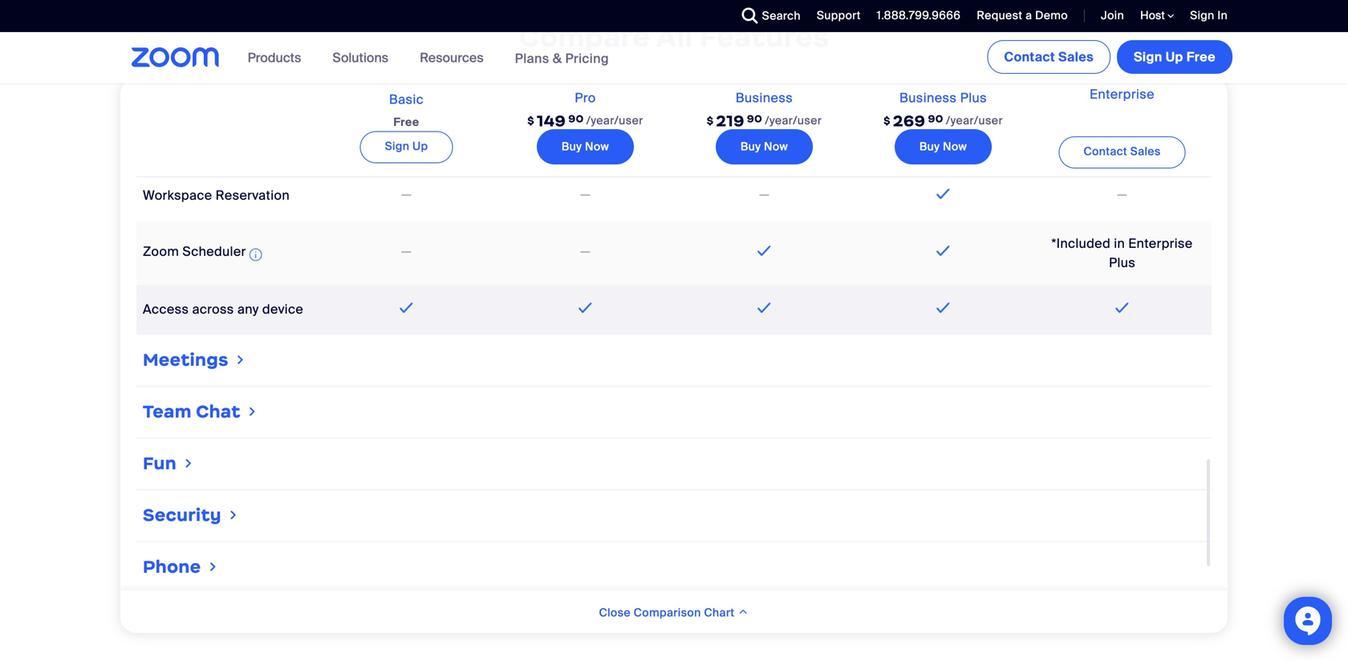 Task type: locate. For each thing, give the bounding box(es) containing it.
right image right security
[[227, 507, 240, 523]]

90 for 149
[[569, 112, 584, 125]]

sign
[[1191, 8, 1215, 23], [1134, 49, 1163, 65], [385, 139, 410, 154]]

business up $ 269 90 /year/user at the top of page
[[900, 89, 957, 106]]

3 now from the left
[[943, 139, 968, 154]]

90 down pro
[[569, 112, 584, 125]]

request
[[977, 8, 1023, 23]]

right image inside fun cell
[[182, 455, 195, 472]]

join link
[[1089, 0, 1129, 32], [1102, 8, 1125, 23]]

90 inside '$ 149 90 /year/user'
[[569, 112, 584, 125]]

1 vertical spatial contact sales
[[1084, 144, 1161, 159]]

included image
[[933, 241, 954, 260], [575, 298, 596, 317], [754, 298, 775, 317]]

1 horizontal spatial free
[[1187, 49, 1216, 65]]

1 horizontal spatial sales
[[1131, 144, 1161, 159]]

contact
[[1005, 49, 1056, 65], [1084, 144, 1128, 159]]

buy now down $149.90 per year per user element
[[562, 139, 609, 154]]

3 buy now link from the left
[[895, 129, 992, 165]]

/year/user for 269
[[946, 113, 1004, 128]]

contact sales link
[[988, 40, 1111, 74], [1059, 136, 1186, 168]]

sign inside sign up link
[[385, 139, 410, 154]]

2 $ from the left
[[707, 115, 714, 127]]

basic free
[[389, 91, 424, 129]]

2 buy now from the left
[[741, 139, 789, 154]]

reservation
[[216, 187, 290, 204]]

2 horizontal spatial sign
[[1191, 8, 1215, 23]]

2 horizontal spatial buy now
[[920, 139, 968, 154]]

0 vertical spatial enterprise
[[1090, 86, 1155, 103]]

included image
[[933, 184, 954, 203], [754, 241, 775, 260], [396, 298, 417, 317], [933, 298, 954, 317], [1112, 298, 1133, 317]]

contact inside application
[[1084, 144, 1128, 159]]

0 vertical spatial right image
[[234, 352, 247, 368]]

access
[[143, 301, 189, 318]]

right image for meetings
[[234, 352, 247, 368]]

buy down $149.90 per year per user element
[[562, 139, 582, 154]]

3 90 from the left
[[928, 112, 944, 125]]

application containing meetings
[[136, 0, 1212, 645]]

$219.90 per year per user element
[[707, 104, 822, 138]]

0 horizontal spatial sign
[[385, 139, 410, 154]]

/year/user inside $ 269 90 /year/user
[[946, 113, 1004, 128]]

application
[[136, 0, 1212, 645]]

0 horizontal spatial $
[[528, 115, 535, 127]]

resources button
[[420, 32, 491, 83]]

$ left 219
[[707, 115, 714, 127]]

buy
[[562, 139, 582, 154], [741, 139, 761, 154], [920, 139, 940, 154]]

0 vertical spatial free
[[1187, 49, 1216, 65]]

1 horizontal spatial 90
[[747, 112, 763, 125]]

0 horizontal spatial business
[[736, 89, 793, 106]]

join
[[1102, 8, 1125, 23]]

contact sales
[[1005, 49, 1094, 65], [1084, 144, 1161, 159]]

products button
[[248, 32, 309, 83]]

2 buy from the left
[[741, 139, 761, 154]]

0 horizontal spatial plus
[[961, 89, 988, 106]]

2 horizontal spatial not included image
[[1115, 185, 1131, 205]]

up for sign up
[[413, 139, 428, 154]]

now for 149
[[585, 139, 609, 154]]

support link
[[805, 0, 865, 32], [817, 8, 861, 23]]

0 horizontal spatial buy now link
[[537, 129, 634, 165]]

1 horizontal spatial sign
[[1134, 49, 1163, 65]]

now
[[585, 139, 609, 154], [764, 139, 789, 154], [943, 139, 968, 154]]

zoom scheduler
[[143, 243, 246, 260]]

right image for team chat
[[246, 404, 259, 420]]

plus
[[961, 89, 988, 106], [1110, 254, 1136, 271]]

2 horizontal spatial right image
[[227, 507, 240, 523]]

3 /year/user from the left
[[946, 113, 1004, 128]]

/year/user
[[587, 113, 644, 128], [765, 113, 822, 128], [946, 113, 1004, 128]]

1 horizontal spatial /year/user
[[765, 113, 822, 128]]

phone
[[143, 556, 201, 578]]

plans & pricing link
[[515, 50, 609, 67], [515, 50, 609, 67]]

$ inside '$ 149 90 /year/user'
[[528, 115, 535, 127]]

2 vertical spatial sign
[[385, 139, 410, 154]]

host button
[[1141, 8, 1175, 23]]

right image right chat
[[246, 404, 259, 420]]

0 horizontal spatial now
[[585, 139, 609, 154]]

sign up link
[[360, 131, 453, 163]]

up down basic free
[[413, 139, 428, 154]]

enterprise
[[1090, 86, 1155, 103], [1129, 235, 1193, 252]]

1 vertical spatial right image
[[246, 404, 259, 420]]

$
[[528, 115, 535, 127], [707, 115, 714, 127], [884, 115, 891, 127]]

/year/user down pro
[[587, 113, 644, 128]]

3 $ from the left
[[884, 115, 891, 127]]

banner
[[112, 32, 1236, 85]]

right image down any
[[234, 352, 247, 368]]

2 horizontal spatial included image
[[933, 241, 954, 260]]

2 90 from the left
[[747, 112, 763, 125]]

buy now link for 149
[[537, 129, 634, 165]]

$ 219 90 /year/user
[[707, 111, 822, 131]]

up inside button
[[1166, 49, 1184, 65]]

/year/user for 219
[[765, 113, 822, 128]]

$ for 269
[[884, 115, 891, 127]]

1 horizontal spatial contact
[[1084, 144, 1128, 159]]

90 right 219
[[747, 112, 763, 125]]

1 vertical spatial sign
[[1134, 49, 1163, 65]]

request a demo
[[977, 8, 1069, 23]]

0 vertical spatial sign
[[1191, 8, 1215, 23]]

0 horizontal spatial /year/user
[[587, 113, 644, 128]]

1 vertical spatial plus
[[1110, 254, 1136, 271]]

buy down $219.90 per year per user 'element'
[[741, 139, 761, 154]]

90
[[569, 112, 584, 125], [747, 112, 763, 125], [928, 112, 944, 125]]

2 horizontal spatial buy now link
[[895, 129, 992, 165]]

sign left in
[[1191, 8, 1215, 23]]

buy down $269.90 per year per user element
[[920, 139, 940, 154]]

1 now from the left
[[585, 139, 609, 154]]

pricing
[[566, 50, 609, 67]]

$ 149 90 /year/user
[[528, 111, 644, 131]]

0 horizontal spatial 90
[[569, 112, 584, 125]]

1 horizontal spatial included image
[[754, 298, 775, 317]]

plus inside the *included in enterprise plus
[[1110, 254, 1136, 271]]

free down basic
[[394, 115, 420, 129]]

buy now down $269.90 per year per user element
[[920, 139, 968, 154]]

0 vertical spatial right image
[[182, 455, 195, 472]]

0 horizontal spatial buy
[[562, 139, 582, 154]]

compare
[[519, 19, 651, 54]]

2 business from the left
[[900, 89, 957, 106]]

0 vertical spatial contact
[[1005, 49, 1056, 65]]

now down $269.90 per year per user element
[[943, 139, 968, 154]]

contact inside meetings navigation
[[1005, 49, 1056, 65]]

meetings cell
[[136, 341, 1212, 380]]

right image
[[182, 455, 195, 472], [227, 507, 240, 523], [207, 559, 220, 575]]

1 vertical spatial up
[[413, 139, 428, 154]]

fun
[[143, 453, 177, 474]]

close
[[599, 606, 631, 620]]

up down 'host' dropdown button
[[1166, 49, 1184, 65]]

plus up $ 269 90 /year/user at the top of page
[[961, 89, 988, 106]]

request a demo link
[[965, 0, 1073, 32], [977, 8, 1069, 23]]

sales
[[1059, 49, 1094, 65], [1131, 144, 1161, 159]]

1 horizontal spatial up
[[1166, 49, 1184, 65]]

0 vertical spatial sales
[[1059, 49, 1094, 65]]

1 horizontal spatial buy now
[[741, 139, 789, 154]]

sign down basic free
[[385, 139, 410, 154]]

2 horizontal spatial 90
[[928, 112, 944, 125]]

1 vertical spatial contact
[[1084, 144, 1128, 159]]

/year/user right 219
[[765, 113, 822, 128]]

2 vertical spatial right image
[[207, 559, 220, 575]]

plans
[[515, 50, 550, 67]]

0 horizontal spatial contact
[[1005, 49, 1056, 65]]

business up $ 219 90 /year/user
[[736, 89, 793, 106]]

1 vertical spatial free
[[394, 115, 420, 129]]

host
[[1141, 8, 1168, 23]]

free inside basic free
[[394, 115, 420, 129]]

1 horizontal spatial buy
[[741, 139, 761, 154]]

0 horizontal spatial up
[[413, 139, 428, 154]]

right image
[[234, 352, 247, 368], [246, 404, 259, 420]]

*included in enterprise plus
[[1052, 235, 1193, 271]]

90 down business plus at the top
[[928, 112, 944, 125]]

phone cell
[[136, 549, 1212, 587]]

0 vertical spatial contact sales link
[[988, 40, 1111, 74]]

fun cell
[[136, 445, 1212, 483]]

/year/user down business plus at the top
[[946, 113, 1004, 128]]

now down $219.90 per year per user 'element'
[[764, 139, 789, 154]]

in
[[1115, 235, 1126, 252]]

0 horizontal spatial sales
[[1059, 49, 1094, 65]]

zoom
[[143, 243, 179, 260]]

join link up meetings navigation
[[1102, 8, 1125, 23]]

enterprise right in
[[1129, 235, 1193, 252]]

1 business from the left
[[736, 89, 793, 106]]

1 buy from the left
[[562, 139, 582, 154]]

right image inside meetings cell
[[234, 352, 247, 368]]

90 inside $ 269 90 /year/user
[[928, 112, 944, 125]]

team
[[143, 401, 192, 423]]

workspace reservation
[[143, 187, 290, 204]]

buy for 149
[[562, 139, 582, 154]]

0 vertical spatial contact sales
[[1005, 49, 1094, 65]]

right image inside security cell
[[227, 507, 240, 523]]

search
[[762, 8, 801, 23]]

sign down host
[[1134, 49, 1163, 65]]

1 buy now from the left
[[562, 139, 609, 154]]

features
[[700, 19, 830, 54]]

1 horizontal spatial now
[[764, 139, 789, 154]]

1 horizontal spatial plus
[[1110, 254, 1136, 271]]

2 horizontal spatial buy
[[920, 139, 940, 154]]

1 90 from the left
[[569, 112, 584, 125]]

1 horizontal spatial buy now link
[[716, 129, 813, 165]]

0 horizontal spatial free
[[394, 115, 420, 129]]

0 horizontal spatial not included image
[[399, 185, 414, 205]]

1 $ from the left
[[528, 115, 535, 127]]

basic
[[389, 91, 424, 108]]

right image inside team chat cell
[[246, 404, 259, 420]]

2 /year/user from the left
[[765, 113, 822, 128]]

/year/user inside '$ 149 90 /year/user'
[[587, 113, 644, 128]]

90 inside $ 219 90 /year/user
[[747, 112, 763, 125]]

business for business plus
[[900, 89, 957, 106]]

right image right phone
[[207, 559, 220, 575]]

3 buy from the left
[[920, 139, 940, 154]]

free inside button
[[1187, 49, 1216, 65]]

not included image
[[399, 185, 414, 205], [757, 185, 773, 205], [578, 242, 593, 262]]

2 horizontal spatial not included image
[[757, 185, 773, 205]]

1 /year/user from the left
[[587, 113, 644, 128]]

sales inside meetings navigation
[[1059, 49, 1094, 65]]

$ left 149 at the top left
[[528, 115, 535, 127]]

sign in link
[[1179, 0, 1236, 32], [1191, 8, 1228, 23]]

business
[[736, 89, 793, 106], [900, 89, 957, 106]]

sign inside sign up free button
[[1134, 49, 1163, 65]]

$ 269 90 /year/user
[[884, 111, 1004, 131]]

2 buy now link from the left
[[716, 129, 813, 165]]

$ left "269"
[[884, 115, 891, 127]]

$269.90 per year per user element
[[884, 104, 1004, 138]]

3 buy now from the left
[[920, 139, 968, 154]]

1 vertical spatial enterprise
[[1129, 235, 1193, 252]]

0 vertical spatial up
[[1166, 49, 1184, 65]]

$ inside $ 219 90 /year/user
[[707, 115, 714, 127]]

2 horizontal spatial now
[[943, 139, 968, 154]]

0 horizontal spatial buy now
[[562, 139, 609, 154]]

2 horizontal spatial $
[[884, 115, 891, 127]]

0 horizontal spatial right image
[[182, 455, 195, 472]]

free
[[1187, 49, 1216, 65], [394, 115, 420, 129]]

$ inside $ 269 90 /year/user
[[884, 115, 891, 127]]

free down sign in
[[1187, 49, 1216, 65]]

chart
[[704, 606, 735, 620]]

0 vertical spatial plus
[[961, 89, 988, 106]]

sign for sign up free
[[1134, 49, 1163, 65]]

up
[[1166, 49, 1184, 65], [413, 139, 428, 154]]

buy now link
[[537, 129, 634, 165], [716, 129, 813, 165], [895, 129, 992, 165]]

1 horizontal spatial $
[[707, 115, 714, 127]]

right image inside 'phone' cell
[[207, 559, 220, 575]]

1 vertical spatial right image
[[227, 507, 240, 523]]

1 buy now link from the left
[[537, 129, 634, 165]]

2 horizontal spatial /year/user
[[946, 113, 1004, 128]]

buy now
[[562, 139, 609, 154], [741, 139, 789, 154], [920, 139, 968, 154]]

banner containing contact sales
[[112, 32, 1236, 85]]

buy now down $219.90 per year per user 'element'
[[741, 139, 789, 154]]

1 horizontal spatial right image
[[207, 559, 220, 575]]

resources
[[420, 49, 484, 66]]

plus down in
[[1110, 254, 1136, 271]]

2 now from the left
[[764, 139, 789, 154]]

not included image
[[578, 185, 593, 205], [1115, 185, 1131, 205], [399, 242, 414, 262]]

1.888.799.9666 button
[[865, 0, 965, 32], [877, 8, 961, 23]]

now down $149.90 per year per user element
[[585, 139, 609, 154]]

/year/user inside $ 219 90 /year/user
[[765, 113, 822, 128]]

1 horizontal spatial business
[[900, 89, 957, 106]]

enterprise down meetings navigation
[[1090, 86, 1155, 103]]

right image right fun
[[182, 455, 195, 472]]



Task type: vqa. For each thing, say whether or not it's contained in the screenshot.
thumbnail of Jacob Simon 3/18/2024, 2:10:55 PM
no



Task type: describe. For each thing, give the bounding box(es) containing it.
269
[[893, 111, 926, 131]]

workspace
[[143, 187, 212, 204]]

1 vertical spatial sales
[[1131, 144, 1161, 159]]

90 for 269
[[928, 112, 944, 125]]

chat
[[196, 401, 241, 423]]

comparison
[[634, 606, 701, 620]]

meetings
[[143, 349, 229, 371]]

149
[[537, 111, 566, 131]]

right image for security
[[227, 507, 240, 523]]

1 horizontal spatial not included image
[[578, 242, 593, 262]]

pro
[[575, 89, 596, 106]]

0 horizontal spatial included image
[[575, 298, 596, 317]]

product information navigation
[[236, 32, 621, 85]]

/year/user for 149
[[587, 113, 644, 128]]

buy now link for 219
[[716, 129, 813, 165]]

business plus
[[900, 89, 988, 106]]

products
[[248, 49, 301, 66]]

$ for 149
[[528, 115, 535, 127]]

zoom scheduler application
[[143, 243, 265, 264]]

contact sales inside meetings navigation
[[1005, 49, 1094, 65]]

demo
[[1036, 8, 1069, 23]]

security
[[143, 504, 222, 526]]

compare all features
[[519, 19, 830, 54]]

now for 269
[[943, 139, 968, 154]]

buy for 219
[[741, 139, 761, 154]]

team chat
[[143, 401, 241, 423]]

enterprise inside the *included in enterprise plus
[[1129, 235, 1193, 252]]

$149.90 per year per user element
[[528, 104, 644, 138]]

solutions button
[[333, 32, 396, 83]]

buy now for 269
[[920, 139, 968, 154]]

sign up free
[[1134, 49, 1216, 65]]

team chat cell
[[136, 393, 1212, 431]]

1 horizontal spatial not included image
[[578, 185, 593, 205]]

90 for 219
[[747, 112, 763, 125]]

*included
[[1052, 235, 1111, 252]]

right image for phone
[[207, 559, 220, 575]]

business for business
[[736, 89, 793, 106]]

zoom logo image
[[132, 47, 220, 67]]

search button
[[730, 0, 805, 32]]

access across any device
[[143, 301, 304, 318]]

sign for sign in
[[1191, 8, 1215, 23]]

plans & pricing
[[515, 50, 609, 67]]

zoom scheduler image
[[249, 245, 262, 264]]

sign in
[[1191, 8, 1228, 23]]

buy now link for 269
[[895, 129, 992, 165]]

$ for 219
[[707, 115, 714, 127]]

1 vertical spatial contact sales link
[[1059, 136, 1186, 168]]

219
[[716, 111, 745, 131]]

solutions
[[333, 49, 389, 66]]

a
[[1026, 8, 1033, 23]]

in
[[1218, 8, 1228, 23]]

across
[[192, 301, 234, 318]]

all
[[656, 19, 694, 54]]

sign up free button
[[1118, 40, 1233, 74]]

join link left host
[[1089, 0, 1129, 32]]

1.888.799.9666
[[877, 8, 961, 23]]

scheduler
[[183, 243, 246, 260]]

&
[[553, 50, 562, 67]]

buy now for 219
[[741, 139, 789, 154]]

now for 219
[[764, 139, 789, 154]]

sign for sign up
[[385, 139, 410, 154]]

security cell
[[136, 497, 1212, 535]]

any
[[238, 301, 259, 318]]

up for sign up free
[[1166, 49, 1184, 65]]

0 horizontal spatial not included image
[[399, 242, 414, 262]]

device
[[262, 301, 304, 318]]

support
[[817, 8, 861, 23]]

contact sales link inside meetings navigation
[[988, 40, 1111, 74]]

buy now for 149
[[562, 139, 609, 154]]

buy for 269
[[920, 139, 940, 154]]

close comparison chart
[[599, 606, 738, 620]]

meetings navigation
[[985, 32, 1236, 77]]

right image for fun
[[182, 455, 195, 472]]

sign up
[[385, 139, 428, 154]]



